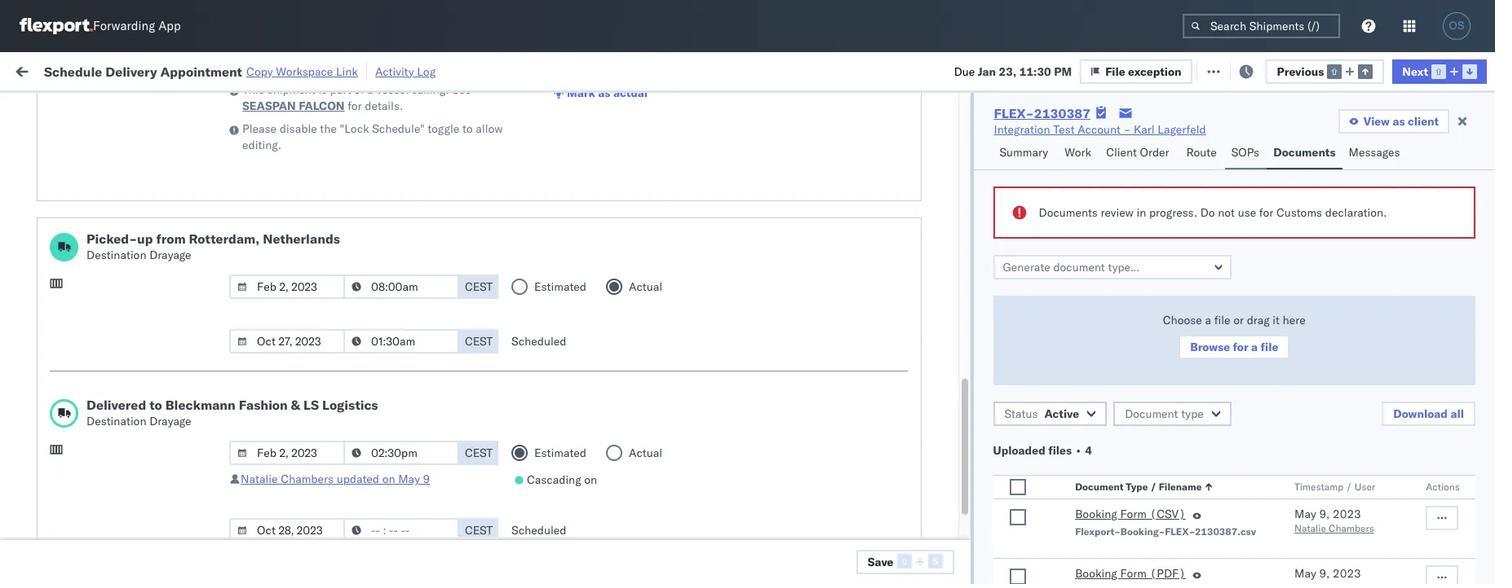 Task type: locate. For each thing, give the bounding box(es) containing it.
1 horizontal spatial work
[[1065, 145, 1092, 160]]

confirm delivery
[[38, 377, 124, 391]]

lhuu7894563,
[[1013, 269, 1097, 284], [1013, 305, 1097, 320], [1013, 341, 1097, 356], [1013, 377, 1097, 392]]

schedule delivery appointment for flex-1846748
[[38, 161, 201, 176]]

netherlands inside the picked-up from rotterdam, netherlands destination drayage
[[263, 231, 340, 247]]

schedule pickup from los angeles, ca link up schedule pickup from rotterdam, netherlands link
[[38, 403, 234, 436]]

exception
[[1239, 63, 1292, 78], [1128, 64, 1182, 79]]

0 vertical spatial upload customs clearance documents
[[38, 225, 179, 256]]

None checkbox
[[1010, 569, 1026, 585]]

order
[[1140, 145, 1170, 160]]

2 -- : -- -- text field from the top
[[344, 330, 459, 354]]

schedule pickup from los angeles, ca link for 2:59 am edt, nov 5, 2022
[[38, 116, 234, 149]]

5, down snoozed : no
[[366, 126, 377, 141]]

customs inside "upload customs clearance documents" button
[[78, 225, 123, 239]]

8 ocean fcl from the top
[[503, 521, 560, 536]]

0 horizontal spatial numbers
[[1013, 140, 1053, 152]]

schedule delivery appointment link up confirm pickup from los angeles, ca link
[[38, 304, 201, 320]]

dec up 9:00 am est, dec 24, 2022
[[340, 341, 362, 356]]

hlxu6269489,
[[1100, 126, 1183, 140], [1100, 162, 1183, 176], [1100, 197, 1183, 212], [1100, 233, 1183, 248]]

customs
[[1277, 206, 1323, 220], [78, 225, 123, 239], [78, 512, 123, 527]]

schedule inside schedule pickup from rotterdam, netherlands
[[38, 440, 86, 455]]

from up schedule pickup from rotterdam, netherlands link
[[127, 404, 151, 419]]

work down integration test account - karl lagerfeld link
[[1065, 145, 1092, 160]]

netherlands inside schedule pickup from rotterdam, netherlands
[[38, 456, 101, 471]]

am for 1st upload customs clearance documents link from the top of the page
[[292, 234, 311, 248]]

est, for 2:00 am est, nov 9, 2022
[[314, 234, 338, 248]]

1 gvcu5265864 from the top
[[1013, 449, 1093, 463]]

1 vertical spatial confirm
[[38, 377, 79, 391]]

9, for may 9, 2023 natalie chambers
[[1320, 507, 1330, 522]]

1 vertical spatial work
[[1065, 145, 1092, 160]]

1 horizontal spatial chambers
[[1329, 523, 1374, 535]]

type
[[1126, 481, 1148, 494]]

est, for 7:00 pm est, dec 23, 2022
[[313, 341, 337, 356]]

pm down 2:59 am est, jan 25, 2023
[[299, 521, 317, 536]]

Generate document type... text field
[[993, 255, 1232, 280]]

schedule pickup from los angeles, ca button for 2:59 am est, jan 13, 2023
[[38, 403, 234, 438]]

schedule pickup from los angeles, ca link up up
[[38, 188, 234, 221]]

2022 right 14,
[[386, 270, 414, 284]]

1 2:59 am edt, nov 5, 2022 from the top
[[265, 126, 408, 141]]

1 uetu5238478 from the top
[[1100, 269, 1179, 284]]

mmm d, yyyy text field down 2:59 am est, jan 25, 2023
[[229, 519, 345, 543]]

est, up "ls"
[[314, 377, 338, 392]]

2 gvcu5265864 from the top
[[1013, 521, 1093, 535]]

natalie inside may 9, 2023 natalie chambers
[[1295, 523, 1327, 535]]

5 resize handle column header from the left
[[689, 126, 709, 585]]

customs left up
[[78, 225, 123, 239]]

1 am from the top
[[292, 126, 311, 141]]

gvcu5265864 up abcd1234560
[[1013, 449, 1093, 463]]

view as client
[[1364, 114, 1439, 129]]

gvcu5265864 for 11:30 pm est, jan 23, 2023
[[1013, 449, 1093, 463]]

numbers down the 'container'
[[1013, 140, 1053, 152]]

0 vertical spatial as
[[598, 86, 611, 100]]

lhuu7894563, uetu5238478
[[1013, 269, 1179, 284], [1013, 305, 1179, 320], [1013, 341, 1179, 356], [1013, 377, 1179, 392]]

1 mmm d, yyyy text field from the top
[[229, 275, 345, 299]]

1 vertical spatial drayage
[[149, 414, 191, 429]]

5 am from the top
[[292, 377, 311, 392]]

0 vertical spatial 9,
[[365, 234, 376, 248]]

2 horizontal spatial on
[[584, 473, 597, 488]]

4 schedule pickup from los angeles, ca button from the top
[[38, 403, 234, 438]]

1 1889466 from the top
[[943, 270, 992, 284]]

2130387
[[1034, 105, 1091, 122], [943, 449, 992, 464], [943, 521, 992, 536]]

1 vertical spatial upload customs clearance documents
[[38, 512, 179, 543]]

los up "upload customs clearance documents" button on the top left of page
[[154, 189, 172, 204]]

1 horizontal spatial file
[[1261, 340, 1279, 355]]

schedule pickup from los angeles, ca link down "schedule pickup from rotterdam, netherlands" button
[[38, 475, 234, 508]]

0 vertical spatial upload customs clearance documents link
[[38, 224, 234, 257]]

upload customs clearance documents link
[[38, 224, 234, 257], [38, 511, 234, 544]]

no
[[386, 101, 399, 113]]

angeles, for 2:59 am est, jan 13, 2023
[[175, 404, 220, 419]]

ceau7522281, hlxu6269489, hlxu8034992 down the in
[[1013, 233, 1266, 248]]

nov for schedule pickup from los angeles, ca
[[342, 126, 363, 141]]

1 vertical spatial document
[[1075, 481, 1124, 494]]

3 1846748 from the top
[[943, 198, 992, 213]]

2 horizontal spatial a
[[1252, 340, 1258, 355]]

4 ceau7522281, hlxu6269489, hlxu8034992 from the top
[[1013, 233, 1266, 248]]

hlxu8034992
[[1186, 126, 1266, 140], [1186, 162, 1266, 176], [1186, 197, 1266, 212], [1186, 233, 1266, 248]]

4 2:59 from the top
[[265, 413, 289, 428]]

0 horizontal spatial work
[[178, 63, 207, 78]]

1 vertical spatial upload customs clearance documents link
[[38, 511, 234, 544]]

customs right use
[[1277, 206, 1323, 220]]

from inside confirm pickup from los angeles, ca link
[[120, 341, 144, 355]]

5 schedule pickup from los angeles, ca button from the top
[[38, 475, 234, 510]]

None checkbox
[[1010, 480, 1026, 496], [1010, 510, 1026, 526], [1010, 480, 1026, 496], [1010, 510, 1026, 526]]

am for 2:59 am est, jan 13, 2023 schedule pickup from los angeles, ca link
[[292, 413, 311, 428]]

flex-2130387 button
[[881, 445, 995, 468], [881, 445, 995, 468], [881, 517, 995, 540], [881, 517, 995, 540]]

0 vertical spatial appointment
[[160, 63, 242, 80]]

flex-1889466 button
[[881, 266, 995, 288], [881, 266, 995, 288], [881, 301, 995, 324], [881, 301, 995, 324], [881, 337, 995, 360], [881, 337, 995, 360], [881, 373, 995, 396], [881, 373, 995, 396]]

user
[[1355, 481, 1376, 494]]

∙
[[1075, 444, 1082, 459]]

numbers right order
[[1179, 133, 1219, 145]]

5 ocean fcl from the top
[[503, 377, 560, 392]]

sops
[[1232, 145, 1260, 160]]

0 vertical spatial 2:59 am edt, nov 5, 2022
[[265, 126, 408, 141]]

delivered to bleckmann fashion & ls logistics destination drayage
[[86, 397, 378, 429]]

3 2:59 from the top
[[265, 270, 289, 284]]

file down search shipments (/) text field
[[1216, 63, 1236, 78]]

1 vertical spatial schedule delivery appointment
[[38, 305, 201, 319]]

flex-2130387 for 11:30 pm est, jan 28, 2023
[[907, 521, 992, 536]]

2 vertical spatial appointment
[[134, 305, 201, 319]]

schedule delivery appointment button for flex-1846748
[[38, 160, 201, 178]]

0 vertical spatial 5,
[[366, 126, 377, 141]]

1 vertical spatial may
[[1295, 507, 1317, 522]]

1 abcdefg78456546 from the top
[[1120, 270, 1229, 284]]

angeles, left fashion
[[175, 404, 220, 419]]

bleckmann
[[165, 397, 236, 414]]

container numbers
[[1013, 126, 1057, 152]]

2 drayage from the top
[[149, 414, 191, 429]]

for
[[348, 99, 362, 113], [157, 101, 170, 113], [1260, 206, 1274, 220], [1233, 340, 1249, 355]]

booking up flexport-
[[1075, 507, 1118, 522]]

0 horizontal spatial netherlands
[[38, 456, 101, 471]]

5 fcl from the top
[[539, 377, 560, 392]]

ca for 7:00 pm est, dec 23, 2022
[[216, 341, 232, 355]]

2:59 am edt, nov 5, 2022
[[265, 126, 408, 141], [265, 198, 408, 213]]

messages button
[[1343, 138, 1409, 170]]

0 vertical spatial schedule delivery appointment link
[[38, 160, 201, 177]]

numbers
[[1179, 133, 1219, 145], [1013, 140, 1053, 152]]

1 actual from the top
[[629, 280, 663, 295]]

4 flex-1889466 from the top
[[907, 377, 992, 392]]

browse for a file button
[[1179, 335, 1290, 360]]

2023 for 11:30 pm est, jan 23, 2023
[[389, 449, 417, 464]]

0 vertical spatial estimated
[[534, 280, 587, 295]]

1889466 for 7:00 pm est, dec 23, 2022
[[943, 341, 992, 356]]

upload
[[38, 225, 75, 239], [38, 512, 75, 527]]

dec for 23,
[[340, 341, 362, 356]]

booking down flexport-
[[1075, 567, 1118, 582]]

0 vertical spatial work
[[178, 63, 207, 78]]

as right mark
[[598, 86, 611, 100]]

0 vertical spatial -- : -- -- text field
[[344, 275, 459, 299]]

0 vertical spatial rotterdam,
[[189, 231, 260, 247]]

4 am from the top
[[292, 270, 311, 284]]

activity log button
[[375, 62, 436, 81]]

1 horizontal spatial numbers
[[1179, 133, 1219, 145]]

0 vertical spatial nov
[[342, 126, 363, 141]]

los for 2:59 am est, dec 14, 2022
[[154, 261, 172, 275]]

0 vertical spatial mmm d, yyyy text field
[[229, 275, 345, 299]]

may left 9
[[398, 472, 420, 487]]

jan
[[978, 64, 996, 79], [341, 413, 359, 428], [347, 449, 365, 464], [341, 485, 359, 500], [347, 521, 365, 536]]

am up the 11:30 pm est, jan 28, 2023
[[292, 485, 311, 500]]

1 ceau7522281, from the top
[[1013, 126, 1097, 140]]

bosch for 2:59 am edt, nov 5, 2022
[[610, 198, 642, 213]]

integration inside integration test account - karl lagerfeld link
[[994, 122, 1050, 137]]

schedule pickup from los angeles, ca button down "upload customs clearance documents" button on the top left of page
[[38, 260, 234, 294]]

6 resize handle column header from the left
[[854, 126, 873, 585]]

pickup for 7:00 pm est, dec 23, 2022
[[82, 341, 117, 355]]

11:30 down &
[[265, 449, 297, 464]]

pm for 11:30 pm est, jan 23, 2023
[[299, 449, 317, 464]]

0 horizontal spatial file exception
[[1106, 64, 1182, 79]]

cest for 1st -- : -- -- text box from the top of the page
[[465, 280, 493, 295]]

rotterdam, inside the picked-up from rotterdam, netherlands destination drayage
[[189, 231, 260, 247]]

0 vertical spatial booking
[[1075, 507, 1118, 522]]

rotterdam,
[[189, 231, 260, 247], [154, 440, 212, 455]]

natalie chambers updated on may 9
[[241, 472, 430, 487]]

work right import
[[178, 63, 207, 78]]

1 vertical spatial natalie
[[1295, 523, 1327, 535]]

2 vertical spatial 9,
[[1320, 567, 1330, 582]]

flexport. image
[[20, 18, 93, 34]]

los
[[154, 117, 172, 132], [154, 189, 172, 204], [154, 261, 172, 275], [147, 341, 165, 355], [154, 404, 172, 419], [154, 476, 172, 491]]

est, up 9:00 am est, dec 24, 2022
[[313, 341, 337, 356]]

1 vertical spatial 2:59 am edt, nov 5, 2022
[[265, 198, 408, 213]]

schedule
[[44, 63, 102, 80], [38, 117, 86, 132], [38, 161, 86, 176], [38, 189, 86, 204], [38, 261, 86, 275], [38, 305, 86, 319], [38, 404, 86, 419], [38, 440, 86, 455], [38, 476, 86, 491]]

2130387 up 1662119
[[943, 449, 992, 464]]

0 horizontal spatial to
[[149, 397, 162, 414]]

1 lhuu7894563, uetu5238478 from the top
[[1013, 269, 1179, 284]]

2 lhuu7894563, from the top
[[1013, 305, 1097, 320]]

schedule pickup from los angeles, ca button
[[38, 116, 234, 151], [38, 188, 234, 222], [38, 260, 234, 294], [38, 403, 234, 438], [38, 475, 234, 510]]

:
[[379, 101, 382, 113]]

est, right &
[[314, 413, 338, 428]]

MMM D, YYYY text field
[[229, 275, 345, 299], [229, 441, 345, 466]]

ceau7522281, hlxu6269489, hlxu8034992
[[1013, 126, 1266, 140], [1013, 162, 1266, 176], [1013, 197, 1266, 212], [1013, 233, 1266, 248]]

5 schedule pickup from los angeles, ca link from the top
[[38, 475, 234, 508]]

3 schedule pickup from los angeles, ca from the top
[[38, 261, 220, 292]]

9, inside may 9, 2023 natalie chambers
[[1320, 507, 1330, 522]]

2 scheduled from the top
[[512, 524, 567, 538]]

1 horizontal spatial netherlands
[[263, 231, 340, 247]]

scheduled for picked-up from rotterdam, netherlands
[[512, 335, 567, 349]]

schedule for schedule pickup from los angeles, ca button for 2:59 am est, jan 13, 2023
[[38, 404, 86, 419]]

0 horizontal spatial chambers
[[281, 472, 334, 487]]

updated
[[337, 472, 379, 487]]

est, for 2:59 am est, jan 13, 2023
[[314, 413, 338, 428]]

nov for upload customs clearance documents
[[341, 234, 362, 248]]

jan for 2:59 am est, jan 25, 2023
[[341, 485, 359, 500]]

schedule delivery appointment up confirm pickup from los angeles, ca link
[[38, 305, 201, 319]]

from down "delivered"
[[127, 440, 151, 455]]

may down the timestamp on the bottom of page
[[1295, 507, 1317, 522]]

1 ceau7522281, hlxu6269489, hlxu8034992 from the top
[[1013, 126, 1266, 140]]

delivered
[[86, 397, 146, 414]]

1 confirm from the top
[[38, 341, 79, 355]]

1 schedule pickup from los angeles, ca link from the top
[[38, 116, 234, 149]]

ls
[[303, 397, 319, 414]]

3 abcdefg78456546 from the top
[[1120, 341, 1229, 356]]

0 vertical spatial 11:30
[[1020, 64, 1051, 79]]

1 vertical spatial destination
[[86, 414, 146, 429]]

pickup for 2:59 am est, jan 25, 2023
[[89, 476, 124, 491]]

2023 for 2:59 am est, jan 25, 2023
[[383, 485, 411, 500]]

2 fcl from the top
[[539, 198, 560, 213]]

1 vertical spatial actions
[[1426, 481, 1460, 494]]

schedule pickup from los angeles, ca link down "upload customs clearance documents" button on the top left of page
[[38, 260, 234, 292]]

dec up logistics
[[341, 377, 363, 392]]

0 vertical spatial to
[[463, 122, 473, 136]]

flex-1889466 for 7:00 pm est, dec 23, 2022
[[907, 341, 992, 356]]

0 vertical spatial 2130387
[[1034, 105, 1091, 122]]

-- : -- -- text field up 9
[[344, 441, 459, 466]]

flex-2130387 down flex-1662119
[[907, 521, 992, 536]]

it
[[1273, 313, 1280, 328]]

5, up 2:00 am est, nov 9, 2022
[[366, 198, 377, 213]]

9:00 am est, dec 24, 2022
[[265, 377, 414, 392]]

scheduled
[[512, 335, 567, 349], [512, 524, 567, 538]]

3 ocean fcl from the top
[[503, 270, 560, 284]]

angeles, inside button
[[168, 341, 213, 355]]

2 schedule pickup from los angeles, ca button from the top
[[38, 188, 234, 222]]

1 upload customs clearance documents from the top
[[38, 225, 179, 256]]

1 vertical spatial gvcu5265864
[[1013, 521, 1093, 535]]

a
[[368, 82, 374, 97], [1205, 313, 1212, 328], [1252, 340, 1258, 355]]

2 vertical spatial 11:30
[[265, 521, 297, 536]]

-- : -- -- text field up 24,
[[344, 330, 459, 354]]

from inside schedule pickup from rotterdam, netherlands
[[127, 440, 151, 455]]

schedule pickup from los angeles, ca for 2:59 am edt, nov 5, 2022
[[38, 117, 220, 148]]

2022 for confirm delivery button
[[386, 377, 414, 392]]

mode
[[503, 133, 528, 145]]

4
[[1085, 444, 1092, 459]]

2 1846748 from the top
[[943, 162, 992, 177]]

not
[[1218, 206, 1235, 220]]

0 vertical spatial actual
[[629, 280, 663, 295]]

file down the it
[[1261, 340, 1279, 355]]

ceau7522281, up generate document type... text box
[[1013, 233, 1097, 248]]

uetu5238478 up the choose
[[1100, 269, 1179, 284]]

booking for booking form (pdf)
[[1075, 567, 1118, 582]]

ceau7522281, hlxu6269489, hlxu8034992 down client order
[[1013, 162, 1266, 176]]

for down of
[[348, 99, 362, 113]]

13,
[[362, 413, 380, 428]]

2:59 for flex-1662119
[[265, 485, 289, 500]]

ca inside button
[[216, 341, 232, 355]]

(csv)
[[1150, 507, 1186, 522]]

0 vertical spatial mmm d, yyyy text field
[[229, 330, 345, 354]]

0 vertical spatial form
[[1121, 507, 1147, 522]]

file exception
[[1216, 63, 1292, 78], [1106, 64, 1182, 79]]

am right 2:00
[[292, 234, 311, 248]]

documents
[[1274, 145, 1336, 160], [1039, 206, 1098, 220], [38, 241, 97, 256], [38, 528, 97, 543]]

1 vertical spatial to
[[149, 397, 162, 414]]

picked-
[[86, 231, 137, 247]]

booking-
[[1121, 526, 1165, 538]]

please
[[242, 122, 277, 136]]

may inside may 9, 2023 natalie chambers
[[1295, 507, 1317, 522]]

schedule for schedule delivery appointment button associated with flex-1889466
[[38, 305, 86, 319]]

0 horizontal spatial file
[[1106, 64, 1126, 79]]

2 estimated from the top
[[534, 446, 587, 461]]

pm for 11:30 pm est, jan 28, 2023
[[299, 521, 317, 536]]

appointment down the workitem button
[[134, 161, 201, 176]]

2 ceau7522281, hlxu6269489, hlxu8034992 from the top
[[1013, 162, 1266, 176]]

netherlands for up
[[263, 231, 340, 247]]

1 booking from the top
[[1075, 507, 1118, 522]]

1 vertical spatial 2130387
[[943, 449, 992, 464]]

0 vertical spatial natalie
[[241, 472, 278, 487]]

schedule pickup from los angeles, ca button for 2:59 am edt, nov 5, 2022
[[38, 116, 234, 151]]

schedule pickup from los angeles, ca button down ready
[[38, 116, 234, 151]]

ocean fcl for 2:59 am est, jan 25, 2023's schedule pickup from los angeles, ca button
[[503, 485, 560, 500]]

1 vertical spatial schedule delivery appointment button
[[38, 304, 201, 322]]

-- : -- -- text field
[[344, 519, 459, 543]]

schedule delivery appointment link
[[38, 160, 201, 177], [38, 304, 201, 320]]

summary button
[[993, 138, 1058, 170]]

0 vertical spatial clearance
[[126, 225, 179, 239]]

MMM D, YYYY text field
[[229, 330, 345, 354], [229, 519, 345, 543]]

appointment for flex-1846748
[[134, 161, 201, 176]]

confirm pickup from los angeles, ca button
[[38, 340, 232, 358]]

cascading on
[[527, 473, 597, 488]]

1893174
[[943, 413, 992, 428]]

1 vertical spatial 5,
[[366, 198, 377, 213]]

or
[[1234, 313, 1244, 328]]

1 vertical spatial booking
[[1075, 567, 1118, 582]]

6 fcl from the top
[[539, 449, 560, 464]]

link
[[336, 64, 358, 79]]

pickup down confirm delivery button
[[89, 404, 124, 419]]

snooze
[[446, 133, 478, 145]]

schedule pickup from los angeles, ca
[[38, 117, 220, 148], [38, 189, 220, 220], [38, 261, 220, 292], [38, 404, 220, 435], [38, 476, 220, 507]]

fcl for "schedule pickup from rotterdam, netherlands" button
[[539, 449, 560, 464]]

0 horizontal spatial as
[[598, 86, 611, 100]]

1 fcl from the top
[[539, 126, 560, 141]]

7 fcl from the top
[[539, 485, 560, 500]]

1 schedule pickup from los angeles, ca from the top
[[38, 117, 220, 148]]

los down "schedule pickup from rotterdam, netherlands" button
[[154, 476, 172, 491]]

use
[[1238, 206, 1257, 220]]

appointment up confirm pickup from los angeles, ca
[[134, 305, 201, 319]]

1 edt, from the top
[[314, 126, 339, 141]]

angeles, for 2:59 am est, dec 14, 2022
[[175, 261, 220, 275]]

uetu5238478
[[1100, 269, 1179, 284], [1100, 305, 1179, 320], [1100, 341, 1179, 356], [1100, 377, 1179, 392]]

save button
[[856, 551, 954, 575]]

mmm d, yyyy text field up 9:00
[[229, 330, 345, 354]]

est, for 2:59 am est, dec 14, 2022
[[314, 270, 338, 284]]

2:59 left &
[[265, 413, 289, 428]]

all
[[1451, 407, 1464, 422]]

2022 right 24,
[[386, 377, 414, 392]]

file exception down search shipments (/) text field
[[1216, 63, 1292, 78]]

2 vertical spatial -- : -- -- text field
[[344, 441, 459, 466]]

3 fcl from the top
[[539, 270, 560, 284]]

2 vertical spatial may
[[1295, 567, 1317, 582]]

schedule pickup from los angeles, ca link down ready
[[38, 116, 234, 149]]

ready
[[125, 101, 154, 113]]

1 vertical spatial clearance
[[126, 512, 179, 527]]

uetu5238478 down the choose
[[1100, 341, 1179, 356]]

angeles, down work,
[[175, 117, 220, 132]]

0 vertical spatial netherlands
[[263, 231, 340, 247]]

jan up updated
[[347, 449, 365, 464]]

los down ready
[[154, 117, 172, 132]]

drayage down up
[[149, 248, 191, 263]]

2 schedule delivery appointment from the top
[[38, 305, 201, 319]]

to
[[463, 122, 473, 136], [149, 397, 162, 414]]

2:59 am est, jan 13, 2023
[[265, 413, 411, 428]]

1 vertical spatial as
[[1393, 114, 1405, 129]]

fcl for 2:59 am est, dec 14, 2022 schedule pickup from los angeles, ca button
[[539, 270, 560, 284]]

as right view at right
[[1393, 114, 1405, 129]]

4 1889466 from the top
[[943, 377, 992, 392]]

numbers for mbl/mawb numbers
[[1179, 133, 1219, 145]]

2 vertical spatial customs
[[78, 512, 123, 527]]

natalie
[[241, 472, 278, 487], [1295, 523, 1327, 535]]

uploaded
[[993, 444, 1046, 459]]

1 2:59 from the top
[[265, 126, 289, 141]]

from for 11:30 pm est, jan 23, 2023
[[127, 440, 151, 455]]

1 vertical spatial schedule delivery appointment link
[[38, 304, 201, 320]]

nov up "2:59 am est, dec 14, 2022"
[[341, 234, 362, 248]]

2130387 up 2130384
[[943, 521, 992, 536]]

pickup inside schedule pickup from rotterdam, netherlands
[[89, 440, 124, 455]]

dec for 24,
[[341, 377, 363, 392]]

file up integration test account - karl lagerfeld link
[[1106, 64, 1126, 79]]

est, for 11:30 pm est, jan 23, 2023
[[320, 449, 344, 464]]

to right "delivered"
[[149, 397, 162, 414]]

edt,
[[314, 126, 339, 141], [314, 198, 339, 213]]

destination down picked-
[[86, 248, 146, 263]]

on left log
[[400, 63, 413, 78]]

forwarding app
[[93, 18, 181, 34]]

1 estimated from the top
[[534, 280, 587, 295]]

ca
[[38, 133, 53, 148], [38, 205, 53, 220], [38, 277, 53, 292], [216, 341, 232, 355], [38, 421, 53, 435], [38, 492, 53, 507]]

0 vertical spatial drayage
[[149, 248, 191, 263]]

lagerfeld up route
[[1158, 122, 1206, 137]]

3 lhuu7894563, from the top
[[1013, 341, 1097, 356]]

a inside this shipment is part of a vessel sailing. see seaspan falcon for details.
[[368, 82, 374, 97]]

pickup down picked-
[[89, 261, 124, 275]]

hlxu6269489, down client order button
[[1100, 197, 1183, 212]]

205
[[376, 63, 397, 78]]

file inside button
[[1261, 340, 1279, 355]]

2 confirm from the top
[[38, 377, 79, 391]]

a down 'drag'
[[1252, 340, 1258, 355]]

0 vertical spatial schedule delivery appointment
[[38, 161, 201, 176]]

2:59 down 2:00
[[265, 270, 289, 284]]

from up up
[[127, 189, 151, 204]]

-- : -- -- text field down 2:00 am est, nov 9, 2022
[[344, 275, 459, 299]]

cest for third -- : -- -- text box
[[465, 446, 493, 461]]

2 form from the top
[[1121, 567, 1147, 582]]

documents review in progress. do not use for customs declaration.
[[1039, 206, 1387, 220]]

2022 up 14,
[[379, 234, 407, 248]]

1 ocean fcl from the top
[[503, 126, 560, 141]]

for down or
[[1233, 340, 1249, 355]]

ocean fcl for confirm delivery button
[[503, 377, 560, 392]]

message
[[220, 63, 266, 78]]

sops button
[[1225, 138, 1267, 170]]

1 horizontal spatial exception
[[1239, 63, 1292, 78]]

4 flex-1846748 from the top
[[907, 234, 992, 248]]

3 cest from the top
[[465, 446, 493, 461]]

jan left 25,
[[341, 485, 359, 500]]

uploaded files ∙ 4
[[993, 444, 1092, 459]]

9, up 14,
[[365, 234, 376, 248]]

form left (pdf)
[[1121, 567, 1147, 582]]

to inside delivered to bleckmann fashion & ls logistics destination drayage
[[149, 397, 162, 414]]

actions down download all button
[[1426, 481, 1460, 494]]

at
[[325, 63, 335, 78]]

los inside button
[[147, 341, 165, 355]]

fcl for 2:59 am est, jan 25, 2023's schedule pickup from los angeles, ca button
[[539, 485, 560, 500]]

1 upload from the top
[[38, 225, 75, 239]]

1 destination from the top
[[86, 248, 146, 263]]

flex-2130387 up the 'container'
[[994, 105, 1091, 122]]

1 horizontal spatial file exception
[[1216, 63, 1292, 78]]

1 mmm d, yyyy text field from the top
[[229, 330, 345, 354]]

rotterdam, inside schedule pickup from rotterdam, netherlands
[[154, 440, 212, 455]]

3 1889466 from the top
[[943, 341, 992, 356]]

log
[[417, 64, 436, 79]]

0 vertical spatial edt,
[[314, 126, 339, 141]]

2 cest from the top
[[465, 335, 493, 349]]

3 schedule pickup from los angeles, ca link from the top
[[38, 260, 234, 292]]

ca for 2:59 am est, jan 13, 2023
[[38, 421, 53, 435]]

sailing.
[[412, 82, 449, 97]]

1 schedule delivery appointment button from the top
[[38, 160, 201, 178]]

choose a file or drag it here
[[1163, 313, 1306, 328]]

am right fashion
[[292, 413, 311, 428]]

11:30 for 11:30 pm est, jan 23, 2023
[[265, 449, 297, 464]]

1 form from the top
[[1121, 507, 1147, 522]]

2 vertical spatial dec
[[341, 377, 363, 392]]

2:59 for flex-1893174
[[265, 413, 289, 428]]

browse
[[1190, 340, 1230, 355]]

1 vertical spatial netherlands
[[38, 456, 101, 471]]

1 vertical spatial mmm d, yyyy text field
[[229, 519, 345, 543]]

9,
[[365, 234, 376, 248], [1320, 507, 1330, 522], [1320, 567, 1330, 582]]

pickup for 11:30 pm est, jan 23, 2023
[[89, 440, 124, 455]]

9, for may 9, 2023
[[1320, 567, 1330, 582]]

0 vertical spatial destination
[[86, 248, 146, 263]]

0 vertical spatial a
[[368, 82, 374, 97]]

1 vertical spatial -- : -- -- text field
[[344, 330, 459, 354]]

-- : -- -- text field
[[344, 275, 459, 299], [344, 330, 459, 354], [344, 441, 459, 466]]

9 resize handle column header from the left
[[1298, 126, 1317, 585]]

1 horizontal spatial natalie
[[1295, 523, 1327, 535]]

chambers down user
[[1329, 523, 1374, 535]]

os button
[[1438, 7, 1476, 45]]

pickup up 'confirm delivery' link
[[82, 341, 117, 355]]

schedule for schedule delivery appointment button corresponding to flex-1846748
[[38, 161, 86, 176]]

from for 2:59 am edt, nov 5, 2022
[[127, 117, 151, 132]]

for inside this shipment is part of a vessel sailing. see seaspan falcon for details.
[[348, 99, 362, 113]]

customs for 1st upload customs clearance documents link from the bottom of the page
[[78, 512, 123, 527]]

4 uetu5238478 from the top
[[1100, 377, 1179, 392]]

1 flex-1889466 from the top
[[907, 270, 992, 284]]

1 schedule pickup from los angeles, ca button from the top
[[38, 116, 234, 151]]

resize handle column header
[[235, 126, 255, 585], [418, 126, 437, 585], [475, 126, 495, 585], [582, 126, 602, 585], [689, 126, 709, 585], [854, 126, 873, 585], [985, 126, 1005, 585], [1092, 126, 1112, 585], [1298, 126, 1317, 585], [1404, 126, 1424, 585], [1454, 126, 1473, 585]]

am for schedule pickup from los angeles, ca link corresponding to 2:59 am est, dec 14, 2022
[[292, 270, 311, 284]]

2130387.csv
[[1195, 526, 1256, 538]]

2:59 down progress
[[265, 126, 289, 141]]

schedule for 4th schedule pickup from los angeles, ca button from the bottom of the page
[[38, 189, 86, 204]]

0 vertical spatial dec
[[341, 270, 363, 284]]

am for schedule pickup from los angeles, ca link corresponding to 2:59 am edt, nov 5, 2022
[[292, 126, 311, 141]]

1 vertical spatial scheduled
[[512, 524, 567, 538]]

pm up natalie chambers updated on may 9 button
[[299, 449, 317, 464]]

2 vertical spatial 23,
[[368, 449, 386, 464]]

edt, up 2:00 am est, nov 9, 2022
[[314, 198, 339, 213]]

2 resize handle column header from the left
[[418, 126, 437, 585]]

as inside button
[[1393, 114, 1405, 129]]

1 horizontal spatial a
[[1205, 313, 1212, 328]]

2130387 up container numbers button
[[1034, 105, 1091, 122]]

0 vertical spatial upload
[[38, 225, 75, 239]]

0 vertical spatial scheduled
[[512, 335, 567, 349]]

1 schedule delivery appointment link from the top
[[38, 160, 201, 177]]

4 schedule pickup from los angeles, ca from the top
[[38, 404, 220, 435]]

ca for 2:59 am est, jan 25, 2023
[[38, 492, 53, 507]]

cest for second -- : -- -- text box from the top of the page
[[465, 335, 493, 349]]

0 horizontal spatial document
[[1075, 481, 1124, 494]]

schedule pickup from los angeles, ca down "schedule pickup from rotterdam, netherlands" button
[[38, 476, 220, 507]]

11:30 for 11:30 pm est, jan 28, 2023
[[265, 521, 297, 536]]

for inside button
[[1233, 340, 1249, 355]]

2 schedule delivery appointment button from the top
[[38, 304, 201, 322]]

schedule pickup from los angeles, ca up "upload customs clearance documents" button on the top left of page
[[38, 189, 220, 220]]

9, down may 9, 2023 natalie chambers
[[1320, 567, 1330, 582]]

0 vertical spatial file
[[1215, 313, 1231, 328]]

mode button
[[495, 130, 585, 146]]

1 vertical spatial 23,
[[364, 341, 382, 356]]

2 vertical spatial nov
[[341, 234, 362, 248]]

am up &
[[292, 377, 311, 392]]

2 booking from the top
[[1075, 567, 1118, 582]]

nov right the at the left
[[342, 126, 363, 141]]

numbers inside container numbers
[[1013, 140, 1053, 152]]

dec
[[341, 270, 363, 284], [340, 341, 362, 356], [341, 377, 363, 392]]

3 am from the top
[[292, 234, 311, 248]]

fcl for confirm delivery button
[[539, 377, 560, 392]]

1 vertical spatial form
[[1121, 567, 1147, 582]]

angeles, up bleckmann
[[168, 341, 213, 355]]

destination inside delivered to bleckmann fashion & ls logistics destination drayage
[[86, 414, 146, 429]]

2 vertical spatial 2130387
[[943, 521, 992, 536]]



Task type: describe. For each thing, give the bounding box(es) containing it.
copy
[[246, 64, 273, 79]]

los for 2:59 am edt, nov 5, 2022
[[154, 117, 172, 132]]

seaspan falcon link
[[242, 98, 345, 114]]

2 upload from the top
[[38, 512, 75, 527]]

lagerfeld left 2130384
[[881, 557, 929, 572]]

on for 205
[[400, 63, 413, 78]]

pm for 7:00 pm est, dec 23, 2022
[[292, 341, 310, 356]]

form for (pdf)
[[1121, 567, 1147, 582]]

chambers inside may 9, 2023 natalie chambers
[[1329, 523, 1374, 535]]

action
[[1438, 63, 1474, 78]]

ocean fcl for 2:59 am est, dec 14, 2022 schedule pickup from los angeles, ca button
[[503, 270, 560, 284]]

1 lhuu7894563, from the top
[[1013, 269, 1097, 284]]

schedule pickup from los angeles, ca button for 2:59 am est, jan 25, 2023
[[38, 475, 234, 510]]

2 uetu5238478 from the top
[[1100, 305, 1179, 320]]

lagerfeld up save "button"
[[881, 521, 929, 536]]

download all
[[1394, 407, 1464, 422]]

4 lhuu7894563, from the top
[[1013, 377, 1097, 392]]

2 ceau7522281, from the top
[[1013, 162, 1097, 176]]

flex-1889466 for 2:59 am est, dec 14, 2022
[[907, 270, 992, 284]]

jan for 11:30 pm est, jan 23, 2023
[[347, 449, 365, 464]]

1 flex-1846748 from the top
[[907, 126, 992, 141]]

4 hlxu6269489, from the top
[[1100, 233, 1183, 248]]

2 upload customs clearance documents from the top
[[38, 512, 179, 543]]

due jan 23, 11:30 pm
[[954, 64, 1072, 79]]

2023 for 2:59 am est, jan 13, 2023
[[383, 413, 411, 428]]

files
[[1049, 444, 1072, 459]]

from inside the picked-up from rotterdam, netherlands destination drayage
[[156, 231, 186, 247]]

schedule delivery appointment for flex-1889466
[[38, 305, 201, 319]]

2 schedule pickup from los angeles, ca from the top
[[38, 189, 220, 220]]

clearance inside button
[[126, 225, 179, 239]]

timestamp / user button
[[1292, 478, 1394, 494]]

app
[[158, 18, 181, 34]]

3 lhuu7894563, uetu5238478 from the top
[[1013, 341, 1179, 356]]

1 hlxu6269489, from the top
[[1100, 126, 1183, 140]]

11:30 pm est, jan 23, 2023
[[265, 449, 417, 464]]

form for (csv)
[[1121, 507, 1147, 522]]

schedule pickup from los angeles, ca link for 2:59 am est, jan 13, 2023
[[38, 403, 234, 436]]

delivery up confirm pickup from los angeles, ca link
[[89, 305, 131, 319]]

2130387 for 11:30 pm est, jan 23, 2023
[[943, 449, 992, 464]]

Search Shipments (/) text field
[[1183, 14, 1340, 38]]

2022 for "upload customs clearance documents" button on the top left of page
[[379, 234, 407, 248]]

2022 up 2:00 am est, nov 9, 2022
[[379, 198, 408, 213]]

0 horizontal spatial on
[[382, 472, 395, 487]]

1 resize handle column header from the left
[[235, 126, 255, 585]]

see
[[452, 82, 471, 97]]

abcdefg78456546 for 2:59 am est, dec 14, 2022
[[1120, 270, 1229, 284]]

rotterdam, for pickup
[[154, 440, 212, 455]]

ocean fcl for "schedule pickup from rotterdam, netherlands" button
[[503, 449, 560, 464]]

gvcu5265864 for 11:30 pm est, jan 28, 2023
[[1013, 521, 1093, 535]]

may for may 9, 2023
[[1295, 567, 1317, 582]]

jan for 11:30 pm est, jan 28, 2023
[[347, 521, 365, 536]]

2 hlxu8034992 from the top
[[1186, 162, 1266, 176]]

2 flex-1889466 from the top
[[907, 306, 992, 320]]

schedule for schedule pickup from los angeles, ca button corresponding to 2:59 am edt, nov 5, 2022
[[38, 117, 86, 132]]

2 abcdefg78456546 from the top
[[1120, 306, 1229, 320]]

for left work,
[[157, 101, 170, 113]]

1 -- : -- -- text field from the top
[[344, 275, 459, 299]]

25,
[[362, 485, 380, 500]]

pickup for 2:59 am edt, nov 5, 2022
[[89, 117, 124, 132]]

(pdf)
[[1150, 567, 1186, 582]]

3 hlxu6269489, from the top
[[1100, 197, 1183, 212]]

2 1889466 from the top
[[943, 306, 992, 320]]

as for mark
[[598, 86, 611, 100]]

bosch for 9:00 am est, dec 24, 2022
[[610, 377, 642, 392]]

cest for -- : -- -- text field at the bottom of page
[[465, 524, 493, 538]]

10 resize handle column header from the left
[[1404, 126, 1424, 585]]

flex-2130387 for 11:30 pm est, jan 23, 2023
[[907, 449, 992, 464]]

los for 2:59 am est, jan 13, 2023
[[154, 404, 172, 419]]

1 horizontal spatial file
[[1216, 63, 1236, 78]]

appointment for flex-1889466
[[134, 305, 201, 319]]

schedule pickup from los angeles, ca link for 2:59 am est, dec 14, 2022
[[38, 260, 234, 292]]

schedule for "schedule pickup from rotterdam, netherlands" button
[[38, 440, 86, 455]]

active
[[1045, 407, 1079, 422]]

pm up flex-2130387 link
[[1054, 64, 1072, 79]]

editing.
[[242, 138, 282, 153]]

from for 7:00 pm est, dec 23, 2022
[[120, 341, 144, 355]]

3 hlxu8034992 from the top
[[1186, 197, 1266, 212]]

2 ocean fcl from the top
[[503, 198, 560, 213]]

mbl/mawb
[[1120, 133, 1177, 145]]

lagerfeld up flex-1662119
[[881, 449, 929, 464]]

upload customs clearance documents button
[[38, 224, 234, 258]]

booking form (pdf)
[[1075, 567, 1186, 582]]

deadline button
[[256, 130, 421, 146]]

to inside please disable the "lock schedule" toggle to allow editing.
[[463, 122, 473, 136]]

1 upload customs clearance documents link from the top
[[38, 224, 234, 257]]

&
[[291, 397, 300, 414]]

Search Work text field
[[946, 58, 1124, 83]]

operator
[[1325, 133, 1365, 145]]

confirm for confirm pickup from los angeles, ca
[[38, 341, 79, 355]]

abcd1234560
[[1013, 485, 1094, 499]]

in
[[1137, 206, 1147, 220]]

documents button
[[1267, 138, 1343, 170]]

document for document type
[[1125, 407, 1179, 422]]

batch action
[[1403, 63, 1474, 78]]

browse for a file
[[1190, 340, 1279, 355]]

2 flex-1846748 from the top
[[907, 162, 992, 177]]

bosch for 2:59 am est, dec 14, 2022
[[610, 270, 642, 284]]

delivery up ready
[[105, 63, 157, 80]]

2 5, from the top
[[366, 198, 377, 213]]

mmm d, yyyy text field for third -- : -- -- text box
[[229, 441, 345, 466]]

upload customs clearance documents inside button
[[38, 225, 179, 256]]

1 5, from the top
[[366, 126, 377, 141]]

2022 for schedule pickup from los angeles, ca button corresponding to 2:59 am edt, nov 5, 2022
[[379, 126, 408, 141]]

2 clearance from the top
[[126, 512, 179, 527]]

4 ceau7522281, from the top
[[1013, 233, 1097, 248]]

3 ceau7522281, from the top
[[1013, 197, 1097, 212]]

schedule delivery appointment link for flex-1846748
[[38, 160, 201, 177]]

0 vertical spatial actions
[[1434, 133, 1468, 145]]

2 / from the left
[[1346, 481, 1352, 494]]

1 / from the left
[[1151, 481, 1157, 494]]

drayage inside the picked-up from rotterdam, netherlands destination drayage
[[149, 248, 191, 263]]

of
[[354, 82, 365, 97]]

1 vertical spatial nov
[[342, 198, 363, 213]]

integration test account - karl lagerfeld link
[[994, 122, 1206, 138]]

filtered by:
[[16, 100, 75, 115]]

may 9, 2023 natalie chambers
[[1295, 507, 1374, 535]]

4 hlxu8034992 from the top
[[1186, 233, 1266, 248]]

2:00 am est, nov 9, 2022
[[265, 234, 407, 248]]

do
[[1201, 206, 1215, 220]]

2:59 am est, jan 25, 2023
[[265, 485, 411, 500]]

2 test123456 from the top
[[1120, 162, 1189, 177]]

8 resize handle column header from the left
[[1092, 126, 1112, 585]]

los for 2:59 am est, jan 25, 2023
[[154, 476, 172, 491]]

container
[[1013, 126, 1057, 139]]

for right use
[[1260, 206, 1274, 220]]

pickup for 2:59 am est, jan 13, 2023
[[89, 404, 124, 419]]

am for 'confirm delivery' link
[[292, 377, 311, 392]]

os
[[1449, 20, 1465, 32]]

bosch ocean test for 2:59 am edt, nov 5, 2022
[[610, 198, 703, 213]]

progress
[[256, 101, 296, 113]]

ready for work, blocked, in progress
[[125, 101, 296, 113]]

flexport-booking-flex-2130387.csv
[[1075, 526, 1256, 538]]

1 test123456 from the top
[[1120, 126, 1189, 141]]

abcdefg78456546 for 9:00 am est, dec 24, 2022
[[1120, 377, 1229, 392]]

schedule pickup from rotterdam, netherlands
[[38, 440, 212, 471]]

7 resize handle column header from the left
[[985, 126, 1005, 585]]

2 edt, from the top
[[314, 198, 339, 213]]

fcl for schedule pickup from los angeles, ca button corresponding to 2:59 am edt, nov 5, 2022
[[539, 126, 560, 141]]

ocean fcl for schedule pickup from los angeles, ca button corresponding to 2:59 am edt, nov 5, 2022
[[503, 126, 560, 141]]

bosch ocean test for 2:59 am est, dec 14, 2022
[[610, 270, 703, 284]]

here
[[1283, 313, 1306, 328]]

confirm pickup from los angeles, ca
[[38, 341, 232, 355]]

filtered
[[16, 100, 56, 115]]

download all button
[[1382, 402, 1476, 427]]

205 on track
[[376, 63, 442, 78]]

0 vertical spatial may
[[398, 472, 420, 487]]

schedule pickup from los angeles, ca for 2:59 am est, jan 25, 2023
[[38, 476, 220, 507]]

mbl/mawb numbers
[[1120, 133, 1219, 145]]

cascading
[[527, 473, 581, 488]]

4 resize handle column header from the left
[[582, 126, 602, 585]]

0 vertical spatial chambers
[[281, 472, 334, 487]]

2022 for confirm pickup from los angeles, ca button on the left of the page
[[385, 341, 413, 356]]

2022 for 2:59 am est, dec 14, 2022 schedule pickup from los angeles, ca button
[[386, 270, 414, 284]]

flex-2130387 link
[[994, 105, 1091, 122]]

2 am from the top
[[292, 198, 311, 213]]

1 hlxu8034992 from the top
[[1186, 126, 1266, 140]]

1 1846748 from the top
[[943, 126, 992, 141]]

blocked,
[[201, 101, 242, 113]]

work inside "button"
[[178, 63, 207, 78]]

0 vertical spatial customs
[[1277, 206, 1323, 220]]

23, for flex-1889466
[[364, 341, 382, 356]]

2130387 for 11:30 pm est, jan 28, 2023
[[943, 521, 992, 536]]

3 -- : -- -- text field from the top
[[344, 441, 459, 466]]

2 hlxu6269489, from the top
[[1100, 162, 1183, 176]]

3 ceau7522281, hlxu6269489, hlxu8034992 from the top
[[1013, 197, 1266, 212]]

mark
[[567, 86, 595, 100]]

from for 2:59 am est, jan 25, 2023
[[127, 476, 151, 491]]

deadline
[[265, 133, 304, 145]]

2 schedule pickup from los angeles, ca link from the top
[[38, 188, 234, 221]]

maeu9408431
[[1120, 521, 1202, 536]]

delivery down the workitem button
[[89, 161, 131, 176]]

2 2:59 from the top
[[265, 198, 289, 213]]

2 actual from the top
[[629, 446, 663, 461]]

numbers for container numbers
[[1013, 140, 1053, 152]]

my work
[[16, 59, 89, 82]]

work inside button
[[1065, 145, 1092, 160]]

2 2:59 am edt, nov 5, 2022 from the top
[[265, 198, 408, 213]]

schedule pickup from los angeles, ca link for 2:59 am est, jan 25, 2023
[[38, 475, 234, 508]]

0 horizontal spatial file
[[1215, 313, 1231, 328]]

mmm d, yyyy text field for netherlands
[[229, 330, 345, 354]]

zimu3048342
[[1120, 557, 1197, 572]]

timestamp / user
[[1295, 481, 1376, 494]]

0 vertical spatial 23,
[[999, 64, 1017, 79]]

delivery inside button
[[82, 377, 124, 391]]

1 vertical spatial a
[[1205, 313, 1212, 328]]

3 uetu5238478 from the top
[[1100, 341, 1179, 356]]

4 1846748 from the top
[[943, 234, 992, 248]]

this shipment is part of a vessel sailing. see seaspan falcon for details.
[[242, 82, 471, 113]]

customs for 1st upload customs clearance documents link from the top of the page
[[78, 225, 123, 239]]

copy workspace link button
[[246, 64, 358, 79]]

document type / filename button
[[1072, 478, 1262, 494]]

drag
[[1247, 313, 1270, 328]]

schedule"
[[372, 122, 425, 136]]

28,
[[368, 521, 386, 536]]

document for document type / filename
[[1075, 481, 1124, 494]]

documents inside "upload customs clearance documents" button
[[38, 241, 97, 256]]

angeles, for 7:00 pm est, dec 23, 2022
[[168, 341, 213, 355]]

schedule delivery appointment link for flex-1889466
[[38, 304, 201, 320]]

3 flex-1846748 from the top
[[907, 198, 992, 213]]

choose
[[1163, 313, 1202, 328]]

container numbers button
[[1005, 123, 1095, 153]]

0 horizontal spatial natalie
[[241, 472, 278, 487]]

11 resize handle column header from the left
[[1454, 126, 1473, 585]]

toggle
[[428, 122, 460, 136]]

my
[[16, 59, 42, 82]]

est, for 9:00 am est, dec 24, 2022
[[314, 377, 338, 392]]

abcdefg78456546 for 7:00 pm est, dec 23, 2022
[[1120, 341, 1229, 356]]

route button
[[1180, 138, 1225, 170]]

up
[[137, 231, 153, 247]]

import work button
[[132, 52, 213, 89]]

client order button
[[1100, 138, 1180, 170]]

drayage inside delivered to bleckmann fashion & ls logistics destination drayage
[[149, 414, 191, 429]]

confirm delivery link
[[38, 376, 124, 392]]

filename
[[1159, 481, 1202, 494]]

destination inside the picked-up from rotterdam, netherlands destination drayage
[[86, 248, 146, 263]]

2 lhuu7894563, uetu5238478 from the top
[[1013, 305, 1179, 320]]

import work
[[139, 63, 207, 78]]

0 horizontal spatial exception
[[1128, 64, 1182, 79]]

from for 2:59 am est, dec 14, 2022
[[127, 261, 151, 275]]

please disable the "lock schedule" toggle to allow editing.
[[242, 122, 503, 153]]

2:59 for flex-1889466
[[265, 270, 289, 284]]

confirm for confirm delivery
[[38, 377, 79, 391]]

upload inside button
[[38, 225, 75, 239]]

2 upload customs clearance documents link from the top
[[38, 511, 234, 544]]

los for 7:00 pm est, dec 23, 2022
[[147, 341, 165, 355]]

schedule pickup from los angeles, ca for 2:59 am est, dec 14, 2022
[[38, 261, 220, 292]]

2023 inside may 9, 2023 natalie chambers
[[1333, 507, 1361, 522]]

a inside button
[[1252, 340, 1258, 355]]

pickup for 2:59 am est, dec 14, 2022
[[89, 261, 124, 275]]

3 test123456 from the top
[[1120, 198, 1189, 213]]

4 test123456 from the top
[[1120, 234, 1189, 248]]

8 fcl from the top
[[539, 521, 560, 536]]

next button
[[1393, 59, 1487, 84]]

on for cascading
[[584, 473, 597, 488]]

bosch ocean test for 9:00 am est, dec 24, 2022
[[610, 377, 703, 392]]

schedule pickup from los angeles, ca for 2:59 am est, jan 13, 2023
[[38, 404, 220, 435]]

batch
[[1403, 63, 1435, 78]]

booking for booking form (csv)
[[1075, 507, 1118, 522]]

am for schedule pickup from los angeles, ca link corresponding to 2:59 am est, jan 25, 2023
[[292, 485, 311, 500]]

flex-1889466 for 9:00 am est, dec 24, 2022
[[907, 377, 992, 392]]

angeles, up the picked-up from rotterdam, netherlands destination drayage
[[175, 189, 220, 204]]

ocean fcl for confirm pickup from los angeles, ca button on the left of the page
[[503, 341, 560, 356]]

test inside integration test account - karl lagerfeld link
[[1053, 122, 1075, 137]]

14,
[[365, 270, 383, 284]]

2023 for 11:30 pm est, jan 28, 2023
[[389, 521, 417, 536]]

by:
[[59, 100, 75, 115]]

next
[[1403, 64, 1429, 79]]

workitem button
[[10, 130, 239, 146]]

angeles, for 2:59 am est, jan 25, 2023
[[175, 476, 220, 491]]

ca for 2:59 am edt, nov 5, 2022
[[38, 133, 53, 148]]

picked-up from rotterdam, netherlands destination drayage
[[86, 231, 340, 263]]

documents inside documents button
[[1274, 145, 1336, 160]]

falcon
[[299, 99, 345, 113]]

activity
[[375, 64, 414, 79]]

3 resize handle column header from the left
[[475, 126, 495, 585]]

jan right due
[[978, 64, 996, 79]]

angeles, for 2:59 am edt, nov 5, 2022
[[175, 117, 220, 132]]

progress.
[[1149, 206, 1198, 220]]

maeu9736123
[[1120, 413, 1202, 428]]

0 vertical spatial flex-2130387
[[994, 105, 1091, 122]]

1662119
[[943, 485, 992, 500]]

may for may 9, 2023 natalie chambers
[[1295, 507, 1317, 522]]

the
[[320, 122, 337, 136]]

pickup up picked-
[[89, 189, 124, 204]]

4 lhuu7894563, uetu5238478 from the top
[[1013, 377, 1179, 392]]



Task type: vqa. For each thing, say whether or not it's contained in the screenshot.
declaration.
yes



